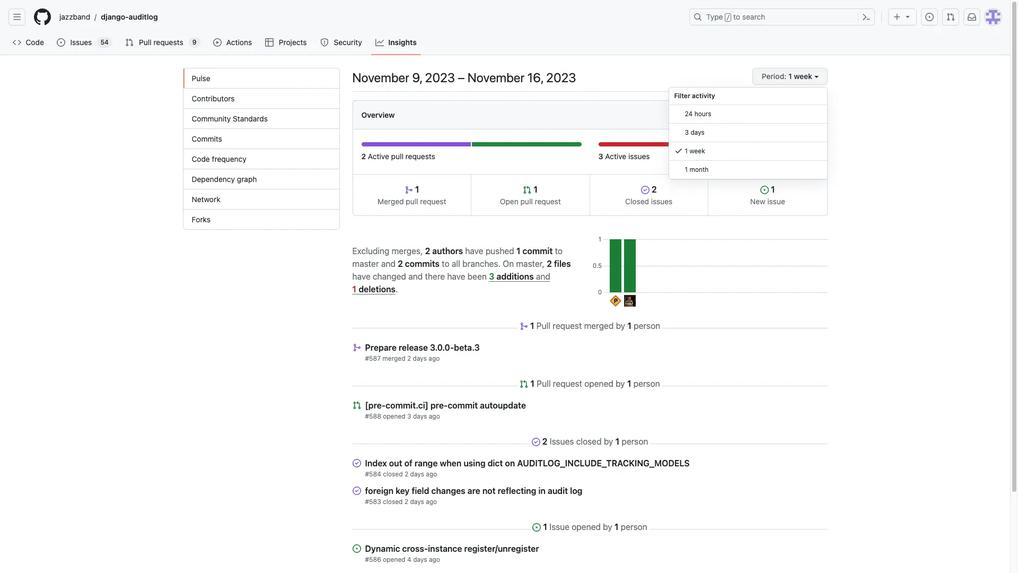 Task type: locate. For each thing, give the bounding box(es) containing it.
issues
[[629, 152, 650, 161], [651, 197, 673, 206]]

0 vertical spatial git pull request image
[[947, 13, 956, 21]]

0 vertical spatial to
[[734, 12, 741, 21]]

to left all
[[442, 259, 450, 268]]

menu
[[669, 87, 828, 180]]

projects
[[279, 38, 307, 47]]

1 horizontal spatial 1 week
[[789, 72, 813, 81]]

1 horizontal spatial issues
[[651, 197, 673, 206]]

2 horizontal spatial git pull request image
[[947, 13, 956, 21]]

issue closed image up closed issues
[[641, 186, 650, 194]]

insights link
[[372, 34, 421, 50]]

1 horizontal spatial issue closed image
[[641, 186, 650, 194]]

0 vertical spatial issues
[[629, 152, 650, 161]]

0 horizontal spatial requests
[[154, 38, 183, 47]]

issue closed image up index out of range when using dict on auditlog_include_tracking_models link
[[532, 438, 540, 446]]

2 up commits
[[425, 246, 430, 255]]

days down field
[[410, 498, 424, 506]]

homepage image
[[34, 8, 51, 25]]

to up files
[[555, 246, 563, 255]]

1 vertical spatial closed
[[383, 470, 403, 478]]

ago down pre- at the bottom
[[429, 412, 440, 420]]

3 inside [pre-commit.ci] pre-commit autoupdate #588 opened 3 days ago
[[408, 412, 412, 420]]

1 week inside popup button
[[789, 72, 813, 81]]

pull right open
[[521, 197, 533, 206]]

0 horizontal spatial to
[[442, 259, 450, 268]]

1 horizontal spatial merged
[[584, 321, 614, 331]]

new issue
[[751, 197, 786, 206]]

0 horizontal spatial /
[[95, 12, 97, 21]]

1 horizontal spatial to
[[555, 246, 563, 255]]

to inside 2 commits to all branches.   on master, 2 files have changed and there have been 3 additions and 1 deletions .
[[442, 259, 450, 268]]

1 vertical spatial issue opened image
[[761, 186, 769, 194]]

security link
[[316, 34, 367, 50]]

1 horizontal spatial pull
[[406, 197, 418, 206]]

code for code
[[26, 38, 44, 47]]

shield image
[[320, 38, 329, 47]]

git pull request image
[[947, 13, 956, 21], [125, 38, 134, 47], [523, 186, 532, 194]]

request for open pull request
[[535, 197, 561, 206]]

and inside to master and
[[381, 259, 396, 268]]

contributors link
[[183, 89, 339, 109]]

issue opened image
[[57, 38, 65, 47], [353, 544, 361, 553]]

1 horizontal spatial /
[[727, 14, 731, 21]]

0 horizontal spatial issues
[[70, 38, 92, 47]]

ago inside index out of range when using dict on auditlog_include_tracking_models #584 closed 2 days ago
[[426, 470, 437, 478]]

using
[[464, 458, 486, 468]]

jazzband
[[59, 12, 90, 21]]

and up changed
[[381, 259, 396, 268]]

ago inside prepare release 3.0.0-beta.3 #587 merged 2 days ago
[[429, 354, 440, 362]]

commit up master,
[[523, 246, 553, 255]]

check image
[[675, 146, 683, 155]]

plus image
[[893, 13, 902, 21]]

and down commits
[[409, 271, 423, 281]]

2 active pull requests
[[362, 152, 436, 161]]

git merge image left "prepare"
[[353, 343, 361, 352]]

2 down release
[[407, 354, 411, 362]]

2 down the merges,
[[398, 259, 403, 268]]

key
[[396, 486, 410, 496]]

54
[[101, 38, 109, 46]]

commits link
[[183, 129, 339, 149]]

git pull request image for left issue opened image
[[125, 38, 134, 47]]

community standards link
[[183, 109, 339, 129]]

triangle down image
[[904, 12, 913, 21]]

git pull request image
[[520, 380, 529, 388], [353, 401, 361, 410]]

issue opened image left dynamic
[[353, 544, 361, 553]]

0 horizontal spatial active
[[368, 152, 389, 161]]

git pull request image for right issue opened icon
[[947, 13, 956, 21]]

2 inside prepare release 3.0.0-beta.3 #587 merged 2 days ago
[[407, 354, 411, 362]]

active up closed
[[606, 152, 627, 161]]

code link
[[8, 34, 48, 50]]

1 horizontal spatial week
[[794, 72, 813, 81]]

days inside index out of range when using dict on auditlog_include_tracking_models #584 closed 2 days ago
[[410, 470, 424, 478]]

2023 right 16, at the right of page
[[546, 70, 577, 85]]

1 vertical spatial git pull request image
[[125, 38, 134, 47]]

0 horizontal spatial git pull request image
[[353, 401, 361, 410]]

0 horizontal spatial pull
[[391, 152, 404, 161]]

/ left django-
[[95, 12, 97, 21]]

closed issues
[[626, 197, 673, 206]]

1 horizontal spatial git merge image
[[520, 322, 528, 331]]

graph image
[[376, 38, 384, 47]]

1 vertical spatial merged
[[383, 354, 406, 362]]

closed image
[[353, 487, 361, 495]]

0 horizontal spatial commit
[[448, 401, 478, 410]]

issue opened image down 'jazzband' link
[[57, 38, 65, 47]]

0 vertical spatial requests
[[154, 38, 183, 47]]

/ right type
[[727, 14, 731, 21]]

authors
[[433, 246, 463, 255]]

issues right closed
[[651, 197, 673, 206]]

0 vertical spatial week
[[794, 72, 813, 81]]

code down 'commits'
[[192, 154, 210, 163]]

jazzband / django-auditlog
[[59, 12, 158, 21]]

commit
[[523, 246, 553, 255], [448, 401, 478, 410]]

issue opened image up new issue
[[761, 186, 769, 194]]

0 vertical spatial git merge image
[[520, 322, 528, 331]]

november right –
[[468, 70, 525, 85]]

out
[[389, 458, 403, 468]]

ago down 3.0.0-
[[429, 354, 440, 362]]

2 up closed issues
[[650, 185, 657, 194]]

request
[[420, 197, 446, 206], [535, 197, 561, 206], [553, 321, 582, 331], [553, 379, 583, 388]]

0 horizontal spatial git merge image
[[353, 343, 361, 352]]

and
[[381, 259, 396, 268], [409, 271, 423, 281], [536, 271, 551, 281]]

1 horizontal spatial issues
[[550, 437, 574, 446]]

1 inside popup button
[[789, 72, 792, 81]]

1 vertical spatial pull
[[537, 321, 551, 331]]

0 horizontal spatial code
[[26, 38, 44, 47]]

2 active from the left
[[606, 152, 627, 161]]

branches.
[[463, 259, 501, 268]]

days down prepare release 3.0.0-beta.3 link
[[413, 354, 427, 362]]

3 days link
[[669, 124, 827, 142]]

closed inside index out of range when using dict on auditlog_include_tracking_models #584 closed 2 days ago
[[383, 470, 403, 478]]

ago inside [pre-commit.ci] pre-commit autoupdate #588 opened 3 days ago
[[429, 412, 440, 420]]

2 vertical spatial to
[[442, 259, 450, 268]]

security
[[334, 38, 362, 47]]

issue closed image
[[641, 186, 650, 194], [532, 438, 540, 446]]

1 vertical spatial to
[[555, 246, 563, 255]]

issues left check icon
[[629, 152, 650, 161]]

and down master,
[[536, 271, 551, 281]]

november
[[353, 70, 410, 85], [468, 70, 525, 85]]

when
[[440, 458, 462, 468]]

closed up auditlog_include_tracking_models
[[577, 437, 602, 446]]

all
[[452, 259, 460, 268]]

#587
[[365, 354, 381, 362]]

2 down key
[[405, 498, 409, 506]]

month
[[690, 166, 709, 173]]

1 vertical spatial git pull request image
[[353, 401, 361, 410]]

have down all
[[447, 271, 466, 281]]

1 active from the left
[[368, 152, 389, 161]]

excluding
[[353, 246, 390, 255]]

/ inside jazzband / django-auditlog
[[95, 12, 97, 21]]

1 vertical spatial commit
[[448, 401, 478, 410]]

closed down out
[[383, 470, 403, 478]]

9
[[192, 38, 197, 46]]

list containing jazzband
[[55, 8, 683, 25]]

not
[[483, 486, 496, 496]]

1 vertical spatial week
[[690, 147, 706, 155]]

1 horizontal spatial issue opened image
[[353, 544, 361, 553]]

standards
[[233, 114, 268, 123]]

1 vertical spatial git merge image
[[353, 343, 361, 352]]

/ inside type / to search
[[727, 14, 731, 21]]

git merge image
[[520, 322, 528, 331], [353, 343, 361, 352]]

[pre-commit.ci] pre-commit autoupdate link
[[365, 401, 526, 410]]

django-
[[101, 12, 129, 21]]

1 month link
[[669, 161, 827, 179]]

2 vertical spatial closed
[[383, 498, 403, 506]]

to inside to master and
[[555, 246, 563, 255]]

closed down key
[[383, 498, 403, 506]]

closed image
[[353, 459, 361, 467]]

ago down instance
[[429, 556, 440, 563]]

november down graph icon
[[353, 70, 410, 85]]

commit left autoupdate at the bottom
[[448, 401, 478, 410]]

release
[[399, 343, 428, 352]]

0 horizontal spatial and
[[381, 259, 396, 268]]

closed
[[626, 197, 649, 206]]

merged
[[584, 321, 614, 331], [383, 354, 406, 362]]

code inside insights element
[[192, 154, 210, 163]]

week
[[794, 72, 813, 81], [690, 147, 706, 155]]

audit
[[548, 486, 568, 496]]

type
[[707, 12, 723, 21]]

1 vertical spatial issue closed image
[[532, 438, 540, 446]]

0 horizontal spatial 1 week
[[685, 147, 706, 155]]

changed
[[373, 271, 406, 281]]

issues up index out of range when using dict on auditlog_include_tracking_models link
[[550, 437, 574, 446]]

issue opened image left issue
[[533, 523, 541, 532]]

request for merged pull request
[[420, 197, 446, 206]]

0 horizontal spatial merged
[[383, 354, 406, 362]]

2 vertical spatial git pull request image
[[523, 186, 532, 194]]

issue opened image right triangle down "image"
[[926, 13, 934, 21]]

insights
[[388, 38, 417, 47]]

pull
[[139, 38, 152, 47], [537, 321, 551, 331], [537, 379, 551, 388]]

pull down git merge icon
[[406, 197, 418, 206]]

0 vertical spatial issue opened image
[[926, 13, 934, 21]]

been
[[468, 271, 487, 281]]

2 down of
[[405, 470, 409, 478]]

instance
[[428, 544, 462, 553]]

2 vertical spatial issue opened image
[[533, 523, 541, 532]]

0 vertical spatial merged
[[584, 321, 614, 331]]

register/unregister
[[464, 544, 539, 553]]

1 vertical spatial 1 week
[[685, 147, 706, 155]]

ago down field
[[426, 498, 437, 506]]

notifications image
[[968, 13, 977, 21]]

/ for type
[[727, 14, 731, 21]]

on
[[505, 458, 515, 468]]

0 horizontal spatial git pull request image
[[125, 38, 134, 47]]

1 week inside menu
[[685, 147, 706, 155]]

have down master
[[353, 271, 371, 281]]

git pull request image left [pre- in the bottom of the page
[[353, 401, 361, 410]]

files
[[554, 259, 571, 268]]

open pull request
[[500, 197, 561, 206]]

/
[[95, 12, 97, 21], [727, 14, 731, 21]]

0 vertical spatial code
[[26, 38, 44, 47]]

ago inside dynamic cross-instance register/unregister #586 opened 4 days ago
[[429, 556, 440, 563]]

0 vertical spatial commit
[[523, 246, 553, 255]]

2 issues         closed by 1 person
[[543, 437, 649, 446]]

2023 left –
[[425, 70, 455, 85]]

2 inside index out of range when using dict on auditlog_include_tracking_models #584 closed 2 days ago
[[405, 470, 409, 478]]

3 days
[[685, 128, 705, 136]]

git pull request image right 54
[[125, 38, 134, 47]]

1 vertical spatial code
[[192, 154, 210, 163]]

community
[[192, 114, 231, 123]]

pre-
[[431, 401, 448, 410]]

2
[[362, 152, 366, 161], [650, 185, 657, 194], [425, 246, 430, 255], [398, 259, 403, 268], [547, 259, 552, 268], [407, 354, 411, 362], [543, 437, 548, 446], [405, 470, 409, 478], [405, 498, 409, 506]]

opened
[[585, 379, 614, 388], [383, 412, 406, 420], [572, 522, 601, 532], [383, 556, 406, 563]]

0 horizontal spatial november
[[353, 70, 410, 85]]

1 vertical spatial issues
[[651, 197, 673, 206]]

0 horizontal spatial week
[[690, 147, 706, 155]]

merges,
[[392, 246, 423, 255]]

0 vertical spatial issues
[[70, 38, 92, 47]]

requests up git merge icon
[[406, 152, 436, 161]]

table image
[[266, 38, 274, 47]]

0 vertical spatial 1 week
[[789, 72, 813, 81]]

merged inside prepare release 3.0.0-beta.3 #587 merged 2 days ago
[[383, 354, 406, 362]]

autoupdate
[[480, 401, 526, 410]]

dict
[[488, 458, 503, 468]]

git merge image down additions
[[520, 322, 528, 331]]

git pull request image left notifications icon
[[947, 13, 956, 21]]

1 horizontal spatial requests
[[406, 152, 436, 161]]

opened inside dynamic cross-instance register/unregister #586 opened 4 days ago
[[383, 556, 406, 563]]

requests left 9
[[154, 38, 183, 47]]

pull up merged
[[391, 152, 404, 161]]

git pull request image up autoupdate at the bottom
[[520, 380, 529, 388]]

.
[[396, 284, 398, 294]]

list
[[55, 8, 683, 25]]

1 horizontal spatial 2023
[[546, 70, 577, 85]]

1 horizontal spatial november
[[468, 70, 525, 85]]

active for issues
[[606, 152, 627, 161]]

code frequency
[[192, 154, 247, 163]]

foreign key field changes are not reflecting in audit log link
[[365, 486, 583, 496]]

issue opened image
[[926, 13, 934, 21], [761, 186, 769, 194], [533, 523, 541, 532]]

0 horizontal spatial 2023
[[425, 70, 455, 85]]

2 vertical spatial pull
[[537, 379, 551, 388]]

to left search on the top of the page
[[734, 12, 741, 21]]

1 horizontal spatial commit
[[523, 246, 553, 255]]

code frequency link
[[183, 149, 339, 169]]

1 horizontal spatial code
[[192, 154, 210, 163]]

requests
[[154, 38, 183, 47], [406, 152, 436, 161]]

2 horizontal spatial to
[[734, 12, 741, 21]]

issues left 54
[[70, 38, 92, 47]]

pull for 1 pull request merged by 1 person
[[537, 321, 551, 331]]

git pull request image up open pull request
[[523, 186, 532, 194]]

0 horizontal spatial issue closed image
[[532, 438, 540, 446]]

git merge image
[[405, 186, 413, 194]]

0 vertical spatial closed
[[577, 437, 602, 446]]

days right 4
[[413, 556, 427, 563]]

code for code frequency
[[192, 154, 210, 163]]

1 horizontal spatial and
[[409, 271, 423, 281]]

0 vertical spatial issue opened image
[[57, 38, 65, 47]]

projects link
[[261, 34, 312, 50]]

2 commits to all branches.   on master, 2 files have changed and there have been 3 additions and 1 deletions .
[[353, 259, 571, 294]]

days down commit.ci]
[[413, 412, 427, 420]]

1 horizontal spatial issue opened image
[[761, 186, 769, 194]]

1 horizontal spatial git pull request image
[[520, 380, 529, 388]]

django-auditlog link
[[97, 8, 162, 25]]

ago down range
[[426, 470, 437, 478]]

code
[[26, 38, 44, 47], [192, 154, 210, 163]]

dependency graph
[[192, 175, 257, 184]]

commits
[[405, 259, 440, 268]]

days down of
[[410, 470, 424, 478]]

pushed
[[486, 246, 515, 255]]

code right code image
[[26, 38, 44, 47]]

days inside prepare release 3.0.0-beta.3 #587 merged 2 days ago
[[413, 354, 427, 362]]

0 horizontal spatial issue opened image
[[533, 523, 541, 532]]

1 horizontal spatial active
[[606, 152, 627, 161]]

2 horizontal spatial pull
[[521, 197, 533, 206]]

days down 24 hours
[[691, 128, 705, 136]]

active down overview
[[368, 152, 389, 161]]



Task type: vqa. For each thing, say whether or not it's contained in the screenshot.
ago in the Dynamic cross-instance register/unregister #586 opened 4 days ago
yes



Task type: describe. For each thing, give the bounding box(es) containing it.
1 vertical spatial issues
[[550, 437, 574, 446]]

additions
[[497, 271, 534, 281]]

of
[[405, 458, 413, 468]]

ago inside foreign key field changes are not reflecting in audit log #583 closed 2 days ago
[[426, 498, 437, 506]]

new
[[751, 197, 766, 206]]

actions link
[[209, 34, 257, 50]]

#586
[[365, 556, 381, 563]]

field
[[412, 486, 430, 496]]

forks
[[192, 215, 211, 224]]

1 week button
[[753, 68, 828, 85]]

menu containing filter activity
[[669, 87, 828, 180]]

commits
[[192, 134, 222, 143]]

foreign
[[365, 486, 394, 496]]

2 november from the left
[[468, 70, 525, 85]]

overview
[[362, 110, 395, 119]]

filter
[[675, 92, 691, 100]]

type / to search
[[707, 12, 766, 21]]

auditlog
[[129, 12, 158, 21]]

pull for open
[[521, 197, 533, 206]]

24
[[685, 110, 693, 118]]

master
[[353, 259, 379, 268]]

2 inside foreign key field changes are not reflecting in audit log #583 closed 2 days ago
[[405, 498, 409, 506]]

jazzband link
[[55, 8, 95, 25]]

pull for merged
[[406, 197, 418, 206]]

16,
[[528, 70, 544, 85]]

activity
[[692, 92, 716, 100]]

1 horizontal spatial git pull request image
[[523, 186, 532, 194]]

1 vertical spatial issue opened image
[[353, 544, 361, 553]]

opened inside [pre-commit.ci] pre-commit autoupdate #588 opened 3 days ago
[[383, 412, 406, 420]]

1 vertical spatial requests
[[406, 152, 436, 161]]

foreign key field changes are not reflecting in audit log #583 closed 2 days ago
[[365, 486, 583, 506]]

3 active issues
[[599, 152, 650, 161]]

network
[[192, 195, 221, 204]]

[pre-commit.ci] pre-commit autoupdate #588 opened 3 days ago
[[365, 401, 526, 420]]

insights element
[[183, 68, 340, 230]]

range
[[415, 458, 438, 468]]

pull for 1 pull request opened by 1 person
[[537, 379, 551, 388]]

prepare release 3.0.0-beta.3 link
[[365, 343, 480, 352]]

2 left files
[[547, 259, 552, 268]]

are
[[468, 486, 481, 496]]

request for 1 pull request opened by 1 person
[[553, 379, 583, 388]]

commit.ci]
[[386, 401, 429, 410]]

forks link
[[183, 210, 339, 229]]

dependency graph link
[[183, 169, 339, 189]]

/ for jazzband
[[95, 12, 97, 21]]

deletions
[[359, 284, 396, 294]]

1 pull request opened by 1 person
[[531, 379, 660, 388]]

24 hours
[[685, 110, 712, 118]]

reflecting
[[498, 486, 537, 496]]

1 november from the left
[[353, 70, 410, 85]]

3.0.0-
[[430, 343, 454, 352]]

dynamic
[[365, 544, 400, 553]]

index out of range when using dict on auditlog_include_tracking_models link
[[365, 458, 690, 468]]

pull requests
[[139, 38, 183, 47]]

3 inside 2 commits to all branches.   on master, 2 files have changed and there have been 3 additions and 1 deletions .
[[489, 271, 495, 281]]

network link
[[183, 189, 339, 210]]

master,
[[516, 259, 545, 268]]

1 inside 2 commits to all branches.   on master, 2 files have changed and there have been 3 additions and 1 deletions .
[[353, 284, 357, 294]]

index out of range when using dict on auditlog_include_tracking_models #584 closed 2 days ago
[[365, 458, 690, 478]]

issue
[[768, 197, 786, 206]]

closed inside foreign key field changes are not reflecting in audit log #583 closed 2 days ago
[[383, 498, 403, 506]]

week inside menu
[[690, 147, 706, 155]]

4
[[407, 556, 412, 563]]

1 month
[[685, 166, 709, 173]]

#584
[[365, 470, 381, 478]]

2 horizontal spatial issue opened image
[[926, 13, 934, 21]]

command palette image
[[863, 13, 871, 21]]

days inside foreign key field changes are not reflecting in audit log #583 closed 2 days ago
[[410, 498, 424, 506]]

auditlog_include_tracking_models
[[517, 458, 690, 468]]

to for type / to search
[[734, 12, 741, 21]]

2 2023 from the left
[[546, 70, 577, 85]]

index
[[365, 458, 387, 468]]

active for pull
[[368, 152, 389, 161]]

cross-
[[402, 544, 428, 553]]

search
[[743, 12, 766, 21]]

play image
[[213, 38, 222, 47]]

commit inside [pre-commit.ci] pre-commit autoupdate #588 opened 3 days ago
[[448, 401, 478, 410]]

hours
[[695, 110, 712, 118]]

excluding merges, 2 authors have pushed 1 commit
[[353, 246, 553, 255]]

prepare
[[365, 343, 397, 352]]

november 9, 2023 – november 16, 2023
[[353, 70, 577, 85]]

days inside dynamic cross-instance register/unregister #586 opened 4 days ago
[[413, 556, 427, 563]]

issue
[[550, 522, 570, 532]]

1 pull request merged by 1 person
[[531, 321, 661, 331]]

open
[[500, 197, 519, 206]]

to for 2 commits to all branches.   on master, 2 files have changed and there have been 3 additions and 1 deletions .
[[442, 259, 450, 268]]

have up branches. at the top left of page
[[466, 246, 484, 255]]

code image
[[13, 38, 21, 47]]

2 up index out of range when using dict on auditlog_include_tracking_models link
[[543, 437, 548, 446]]

community standards
[[192, 114, 268, 123]]

1 2023 from the left
[[425, 70, 455, 85]]

2 horizontal spatial and
[[536, 271, 551, 281]]

2 down overview
[[362, 152, 366, 161]]

actions
[[227, 38, 252, 47]]

0 vertical spatial git pull request image
[[520, 380, 529, 388]]

prepare release 3.0.0-beta.3 #587 merged 2 days ago
[[365, 343, 480, 362]]

merged
[[378, 197, 404, 206]]

pulse link
[[183, 68, 339, 89]]

0 horizontal spatial issue opened image
[[57, 38, 65, 47]]

1 issue         opened by 1 person
[[543, 522, 648, 532]]

0 horizontal spatial issues
[[629, 152, 650, 161]]

dynamic cross-instance register/unregister #586 opened 4 days ago
[[365, 544, 539, 563]]

9,
[[412, 70, 422, 85]]

[pre-
[[365, 401, 386, 410]]

week inside popup button
[[794, 72, 813, 81]]

frequency
[[212, 154, 247, 163]]

0 vertical spatial issue closed image
[[641, 186, 650, 194]]

request for 1 pull request merged by 1 person
[[553, 321, 582, 331]]

filter activity
[[675, 92, 716, 100]]

log
[[570, 486, 583, 496]]

contributors
[[192, 94, 235, 103]]

#588
[[365, 412, 381, 420]]

0 vertical spatial pull
[[139, 38, 152, 47]]

days inside [pre-commit.ci] pre-commit autoupdate #588 opened 3 days ago
[[413, 412, 427, 420]]



